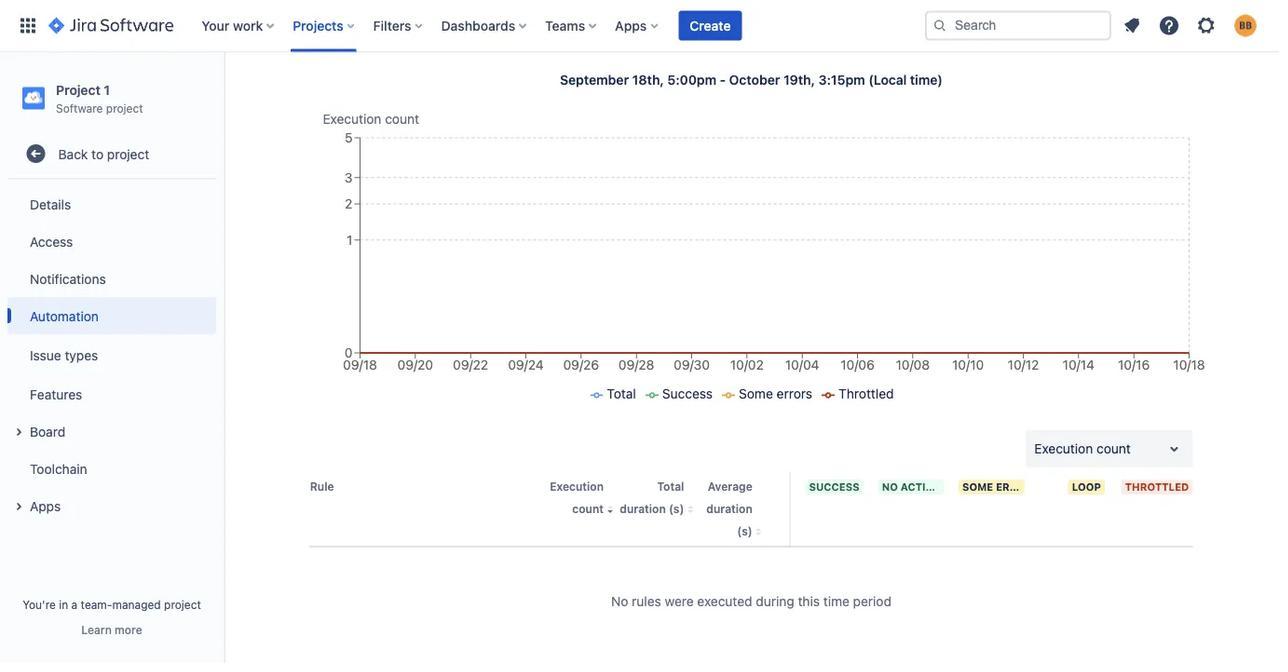 Task type: locate. For each thing, give the bounding box(es) containing it.
your profile and settings image
[[1235, 14, 1257, 37]]

your
[[201, 18, 229, 33]]

0 vertical spatial project
[[106, 101, 143, 114]]

search image
[[933, 18, 948, 33]]

execution
[[323, 111, 382, 127], [1035, 441, 1093, 457], [550, 480, 604, 493]]

0 horizontal spatial count
[[385, 111, 419, 127]]

group containing details
[[7, 180, 216, 530]]

2 horizontal spatial execution count
[[1035, 441, 1131, 457]]

were
[[665, 594, 694, 609]]

(s) inside average duration (s)
[[737, 525, 753, 538]]

settings image
[[1195, 14, 1218, 37]]

rules
[[632, 594, 661, 609]]

back
[[58, 146, 88, 161]]

(s) inside total duration (s)
[[669, 502, 684, 515]]

1 vertical spatial total
[[657, 480, 684, 493]]

notifications link
[[7, 260, 216, 297]]

0 vertical spatial execution
[[323, 111, 382, 127]]

actions
[[901, 481, 949, 493]]

in
[[59, 598, 68, 611]]

to
[[91, 146, 104, 161]]

toolchain
[[30, 461, 87, 476]]

1 vertical spatial execution
[[1035, 441, 1093, 457]]

time
[[823, 594, 850, 609]]

project right to
[[107, 146, 149, 161]]

teams button
[[540, 11, 604, 41]]

1 horizontal spatial total
[[657, 480, 684, 493]]

0 vertical spatial count
[[385, 111, 419, 127]]

1 horizontal spatial apps
[[615, 18, 647, 33]]

time)
[[910, 72, 943, 88]]

1
[[104, 82, 110, 97]]

filters
[[373, 18, 411, 33]]

help image
[[1158, 14, 1181, 37]]

0 horizontal spatial apps
[[30, 498, 61, 514]]

0 horizontal spatial execution count
[[323, 111, 419, 127]]

2 vertical spatial execution
[[550, 480, 604, 493]]

dashboards
[[441, 18, 515, 33]]

apps down toolchain
[[30, 498, 61, 514]]

automation link
[[7, 297, 216, 335]]

1 vertical spatial apps
[[30, 498, 61, 514]]

2 duration from the left
[[707, 502, 753, 515]]

you're
[[22, 598, 56, 611]]

board button
[[7, 413, 216, 450]]

1 vertical spatial (s)
[[737, 525, 753, 538]]

execution count
[[323, 111, 419, 127], [1035, 441, 1131, 457], [550, 480, 604, 515]]

duration for total
[[620, 502, 666, 515]]

total left success
[[607, 386, 636, 402]]

september 18th, 5:00pm - october 19th, 3:15pm (local time)
[[560, 72, 943, 88]]

september
[[560, 72, 629, 88]]

projects button
[[287, 11, 362, 41]]

filters button
[[368, 11, 430, 41]]

1 horizontal spatial (s)
[[737, 525, 753, 538]]

1w
[[1136, 29, 1153, 45]]

1 vertical spatial count
[[1097, 441, 1131, 457]]

duration
[[620, 502, 666, 515], [707, 502, 753, 515]]

group
[[7, 180, 216, 530]]

2 vertical spatial project
[[164, 598, 201, 611]]

your work
[[201, 18, 263, 33]]

0 vertical spatial apps
[[615, 18, 647, 33]]

1 duration from the left
[[620, 502, 666, 515]]

apps
[[615, 18, 647, 33], [30, 498, 61, 514]]

sidebar navigation image
[[203, 75, 244, 112]]

success
[[662, 386, 713, 402]]

apps inside button
[[30, 498, 61, 514]]

total inside total duration (s)
[[657, 480, 684, 493]]

errors
[[996, 481, 1039, 493]]

some
[[739, 386, 773, 402]]

banner
[[0, 0, 1279, 52]]

toolchain link
[[7, 450, 216, 487]]

count
[[385, 111, 419, 127], [1097, 441, 1131, 457], [572, 502, 604, 515]]

project right managed
[[164, 598, 201, 611]]

(s)
[[669, 502, 684, 515], [737, 525, 753, 538]]

2 vertical spatial execution count
[[550, 480, 604, 515]]

back to project
[[58, 146, 149, 161]]

0 vertical spatial (s)
[[669, 502, 684, 515]]

0 horizontal spatial (s)
[[669, 502, 684, 515]]

open image
[[1163, 438, 1185, 460]]

19th,
[[784, 72, 815, 88]]

0 horizontal spatial execution
[[323, 111, 382, 127]]

no
[[882, 481, 898, 493]]

None text field
[[1035, 440, 1038, 458]]

1 horizontal spatial count
[[572, 502, 604, 515]]

1 vertical spatial project
[[107, 146, 149, 161]]

0 horizontal spatial duration
[[620, 502, 666, 515]]

learn
[[81, 623, 112, 636]]

errors
[[777, 386, 813, 402]]

no rules were executed during this time period
[[611, 594, 892, 609]]

(s) left average duration (s)
[[669, 502, 684, 515]]

(local
[[869, 72, 907, 88]]

project down 1 on the left
[[106, 101, 143, 114]]

(s) down average at the right bottom
[[737, 525, 753, 538]]

2 horizontal spatial execution
[[1035, 441, 1093, 457]]

(s) for average duration (s)
[[737, 525, 753, 538]]

work
[[233, 18, 263, 33]]

no actions
[[882, 481, 949, 493]]

duration down average at the right bottom
[[707, 502, 753, 515]]

project
[[106, 101, 143, 114], [107, 146, 149, 161], [164, 598, 201, 611]]

during
[[756, 594, 794, 609]]

team-
[[81, 598, 112, 611]]

project inside project 1 software project
[[106, 101, 143, 114]]

some
[[963, 481, 993, 493]]

october
[[729, 72, 780, 88]]

0 horizontal spatial total
[[607, 386, 636, 402]]

duration inside total duration (s)
[[620, 502, 666, 515]]

duration left average duration (s)
[[620, 502, 666, 515]]

loop
[[1072, 481, 1101, 493]]

apps up 18th,
[[615, 18, 647, 33]]

throttled
[[839, 386, 894, 402]]

jira software image
[[48, 14, 174, 37], [48, 14, 174, 37]]

0 vertical spatial total
[[607, 386, 636, 402]]

(s) for total duration (s)
[[669, 502, 684, 515]]

1 horizontal spatial duration
[[707, 502, 753, 515]]

total
[[607, 386, 636, 402], [657, 480, 684, 493]]

total left average at the right bottom
[[657, 480, 684, 493]]



Task type: describe. For each thing, give the bounding box(es) containing it.
total duration (s)
[[620, 480, 684, 515]]

you're in a team-managed project
[[22, 598, 201, 611]]

features
[[30, 386, 82, 402]]

issue types
[[30, 347, 98, 363]]

total for total duration (s)
[[657, 480, 684, 493]]

appswitcher icon image
[[17, 14, 39, 37]]

create button
[[679, 11, 742, 41]]

back to project link
[[7, 135, 216, 173]]

features link
[[7, 376, 216, 413]]

managed
[[112, 598, 161, 611]]

more
[[115, 623, 142, 636]]

primary element
[[11, 0, 925, 52]]

1 vertical spatial execution count
[[1035, 441, 1131, 457]]

executed
[[697, 594, 752, 609]]

18th,
[[632, 72, 664, 88]]

notifications image
[[1121, 14, 1143, 37]]

total for total
[[607, 386, 636, 402]]

rule
[[310, 480, 334, 493]]

5:00pm
[[667, 72, 717, 88]]

learn more button
[[81, 622, 142, 637]]

teams
[[545, 18, 585, 33]]

a
[[71, 598, 78, 611]]

board
[[30, 424, 65, 439]]

learn more
[[81, 623, 142, 636]]

banner containing your work
[[0, 0, 1279, 52]]

issue
[[30, 347, 61, 363]]

dashboards button
[[436, 11, 534, 41]]

Search field
[[925, 11, 1112, 41]]

3:15pm
[[819, 72, 865, 88]]

reload image
[[1056, 30, 1071, 45]]

throttled
[[1125, 481, 1189, 493]]

expand image
[[7, 421, 30, 444]]

average duration (s)
[[707, 480, 753, 538]]

issue types link
[[7, 335, 216, 376]]

0 vertical spatial execution count
[[323, 111, 419, 127]]

your work button
[[196, 11, 282, 41]]

access link
[[7, 223, 216, 260]]

details link
[[7, 186, 216, 223]]

2 vertical spatial count
[[572, 502, 604, 515]]

2 horizontal spatial count
[[1097, 441, 1131, 457]]

access
[[30, 234, 73, 249]]

1h
[[1079, 29, 1092, 45]]

no
[[611, 594, 628, 609]]

expand image
[[7, 496, 30, 518]]

some errors
[[963, 481, 1039, 493]]

software
[[56, 101, 103, 114]]

details
[[30, 196, 71, 212]]

this
[[798, 594, 820, 609]]

duration for average
[[707, 502, 753, 515]]

average
[[708, 480, 753, 493]]

apps button
[[7, 487, 216, 525]]

1 horizontal spatial execution count
[[550, 480, 604, 515]]

-
[[720, 72, 726, 88]]

period
[[853, 594, 892, 609]]

create
[[690, 18, 731, 33]]

some errors
[[739, 386, 813, 402]]

projects
[[293, 18, 343, 33]]

1d
[[1107, 29, 1122, 45]]

project 1 software project
[[56, 82, 143, 114]]

apps inside dropdown button
[[615, 18, 647, 33]]

success
[[809, 481, 860, 493]]

apps button
[[610, 11, 666, 41]]

1 horizontal spatial execution
[[550, 480, 604, 493]]

1m
[[1168, 29, 1185, 45]]

project
[[56, 82, 100, 97]]

automation
[[30, 308, 99, 324]]

notifications
[[30, 271, 106, 286]]

types
[[65, 347, 98, 363]]



Task type: vqa. For each thing, say whether or not it's contained in the screenshot.
Issue types at the bottom of page
yes



